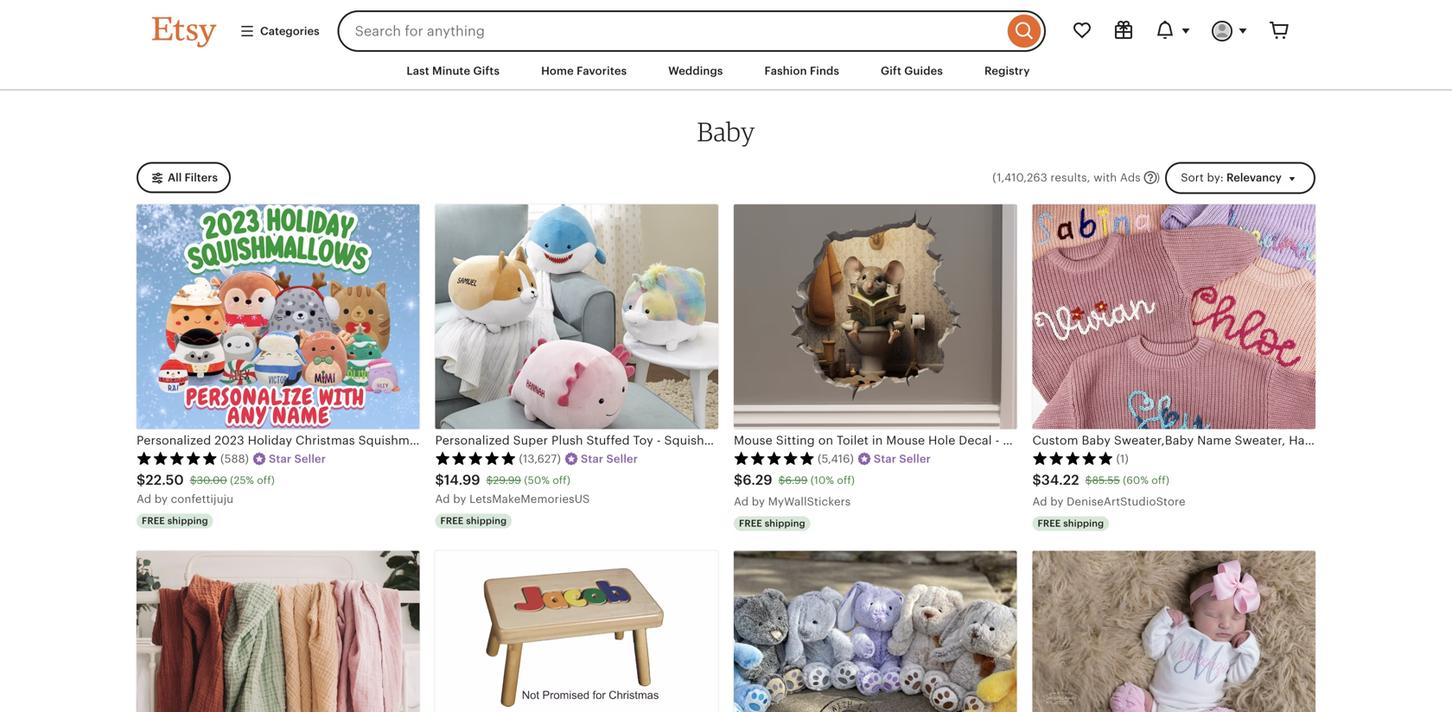 Task type: locate. For each thing, give the bounding box(es) containing it.
star for 22.50
[[269, 453, 292, 465]]

0 horizontal spatial star seller
[[269, 453, 326, 465]]

1 horizontal spatial star seller
[[581, 453, 638, 465]]

star seller right (13,627)
[[581, 453, 638, 465]]

d down 22.50
[[144, 493, 151, 506]]

3 star seller from the left
[[874, 453, 931, 465]]

mouse up 6.29
[[734, 434, 773, 447]]

categories banner
[[121, 0, 1332, 52]]

weddings
[[669, 64, 723, 77]]

filters
[[185, 171, 218, 184]]

(
[[993, 171, 997, 184]]

free down 22.50
[[142, 516, 165, 526]]

shipping down a d b y deniseartstudiostore
[[1064, 518, 1104, 529]]

34.22
[[1042, 473, 1080, 488]]

6.29
[[743, 473, 773, 488]]

fashion
[[765, 64, 807, 77]]

1 5 out of 5 stars image from the left
[[137, 451, 218, 465]]

1 hole from the left
[[929, 434, 956, 447]]

y down 6.29
[[759, 496, 765, 509]]

with ads
[[1094, 171, 1141, 184]]

$ left 85.55
[[1033, 473, 1042, 488]]

$ inside the $ 6.29 $ 6.99 (10% off)
[[779, 475, 785, 487]]

menu bar
[[121, 52, 1332, 91]]

0 horizontal spatial hole
[[929, 434, 956, 447]]

seller right (13,627)
[[607, 453, 638, 465]]

star down "in"
[[874, 453, 897, 465]]

$ left 6.99
[[734, 473, 743, 488]]

seller down 'mouse sitting on toilet in mouse hole decal - mouse hole 3d wall sticker'
[[900, 453, 931, 465]]

0 horizontal spatial star
[[269, 453, 292, 465]]

mouse right -
[[1003, 434, 1042, 447]]

mouse right "in"
[[887, 434, 925, 447]]

2 star from the left
[[581, 453, 604, 465]]

$ left '29.99'
[[435, 473, 444, 488]]

3 off) from the left
[[837, 475, 855, 487]]

shipping for 22.50
[[167, 516, 208, 526]]

(10%
[[811, 475, 834, 487]]

b down 14.99
[[453, 493, 461, 506]]

0 horizontal spatial mouse
[[734, 434, 773, 447]]

hole left 3d
[[1045, 434, 1073, 447]]

1 off) from the left
[[257, 475, 275, 487]]

star right '(588)'
[[269, 453, 292, 465]]

shipping
[[167, 516, 208, 526], [466, 516, 507, 526], [765, 518, 806, 529], [1064, 518, 1104, 529]]

free
[[142, 516, 165, 526], [441, 516, 464, 526], [739, 518, 763, 529], [1038, 518, 1061, 529]]

free down 34.22 at the bottom of page
[[1038, 518, 1061, 529]]

a
[[137, 493, 144, 506], [435, 493, 443, 506], [734, 496, 742, 509], [1033, 496, 1041, 509]]

seller right '(588)'
[[294, 453, 326, 465]]

$ 22.50 $ 30.00 (25% off) a d b y confettijuju
[[137, 473, 275, 506]]

None search field
[[338, 10, 1046, 52]]

finds
[[810, 64, 840, 77]]

0 horizontal spatial seller
[[294, 453, 326, 465]]

5 out of 5 stars image for 6.29
[[734, 451, 815, 465]]

star seller for 14.99
[[581, 453, 638, 465]]

free down 14.99
[[441, 516, 464, 526]]

2 horizontal spatial star seller
[[874, 453, 931, 465]]

registry link
[[972, 55, 1043, 87]]

y down 14.99
[[460, 493, 466, 506]]

shipping for 14.99
[[466, 516, 507, 526]]

5 out of 5 stars image down sitting at the bottom right
[[734, 451, 815, 465]]

b down 22.50
[[155, 493, 162, 506]]

relevancy
[[1227, 171, 1282, 184]]

seller
[[294, 453, 326, 465], [607, 453, 638, 465], [900, 453, 931, 465]]

personalized bunny-custom bunny-stuffed bunny-personalized gift-bunny with name-bunny image
[[734, 551, 1017, 712]]

home
[[541, 64, 574, 77]]

b inside the $ 14.99 $ 29.99 (50% off) a d b y letsmakememoriesus
[[453, 493, 461, 506]]

1 horizontal spatial seller
[[607, 453, 638, 465]]

22.50
[[146, 473, 184, 488]]

gifts
[[473, 64, 500, 77]]

hole
[[929, 434, 956, 447], [1045, 434, 1073, 447]]

off) right (25%
[[257, 475, 275, 487]]

ads
[[1120, 171, 1141, 184]]

3 seller from the left
[[900, 453, 931, 465]]

mywallstickers
[[768, 496, 851, 509]]

3 mouse from the left
[[1003, 434, 1042, 447]]

sitting
[[776, 434, 815, 447]]

5 out of 5 stars image for 22.50
[[137, 451, 218, 465]]

off) inside $ 34.22 $ 85.55 (60% off)
[[1152, 475, 1170, 487]]

y down 22.50
[[162, 493, 168, 506]]

off) inside the $ 14.99 $ 29.99 (50% off) a d b y letsmakememoriesus
[[553, 475, 571, 487]]

sort
[[1181, 171, 1204, 184]]

gift guides link
[[868, 55, 956, 87]]

$ up a d b y mywallstickers
[[779, 475, 785, 487]]

5 out of 5 stars image up 14.99
[[435, 451, 517, 465]]

all
[[168, 171, 182, 184]]

1 horizontal spatial mouse
[[887, 434, 925, 447]]

categories
[[260, 25, 320, 38]]

free shipping down a d b y mywallstickers
[[739, 518, 806, 529]]

sort by: relevancy
[[1181, 171, 1282, 184]]

y
[[162, 493, 168, 506], [460, 493, 466, 506], [759, 496, 765, 509], [1058, 496, 1064, 509]]

1 star seller from the left
[[269, 453, 326, 465]]

$ right 34.22 at the bottom of page
[[1086, 475, 1092, 487]]

1 horizontal spatial star
[[581, 453, 604, 465]]

seller for 14.99
[[607, 453, 638, 465]]

1 seller from the left
[[294, 453, 326, 465]]

decal
[[959, 434, 992, 447]]

6.99
[[785, 475, 808, 487]]

star
[[269, 453, 292, 465], [581, 453, 604, 465], [874, 453, 897, 465]]

85.55
[[1092, 475, 1120, 487]]

2 horizontal spatial mouse
[[1003, 434, 1042, 447]]

hole left decal
[[929, 434, 956, 447]]

5 out of 5 stars image up 22.50
[[137, 451, 218, 465]]

confettijuju
[[171, 493, 234, 506]]

off)
[[257, 475, 275, 487], [553, 475, 571, 487], [837, 475, 855, 487], [1152, 475, 1170, 487]]

2 mouse from the left
[[887, 434, 925, 447]]

off) right '(50%'
[[553, 475, 571, 487]]

4 5 out of 5 stars image from the left
[[1033, 451, 1114, 465]]

2 seller from the left
[[607, 453, 638, 465]]

29.99
[[493, 475, 521, 487]]

minute
[[432, 64, 471, 77]]

categories button
[[227, 15, 333, 47]]

free shipping for 22.50
[[142, 516, 208, 526]]

2 off) from the left
[[553, 475, 571, 487]]

$ 34.22 $ 85.55 (60% off)
[[1033, 473, 1170, 488]]

y down 34.22 at the bottom of page
[[1058, 496, 1064, 509]]

home favorites link
[[528, 55, 640, 87]]

5 out of 5 stars image down 3d
[[1033, 451, 1114, 465]]

1 horizontal spatial hole
[[1045, 434, 1073, 447]]

3 star from the left
[[874, 453, 897, 465]]

2 5 out of 5 stars image from the left
[[435, 451, 517, 465]]

3 5 out of 5 stars image from the left
[[734, 451, 815, 465]]

d down 14.99
[[443, 493, 450, 506]]

2 star seller from the left
[[581, 453, 638, 465]]

d
[[144, 493, 151, 506], [443, 493, 450, 506], [742, 496, 749, 509], [1040, 496, 1048, 509]]

)
[[1157, 171, 1161, 184]]

shipping down the $ 14.99 $ 29.99 (50% off) a d b y letsmakememoriesus
[[466, 516, 507, 526]]

shipping down a d b y mywallstickers
[[765, 518, 806, 529]]

(25%
[[230, 475, 254, 487]]

star seller
[[269, 453, 326, 465], [581, 453, 638, 465], [874, 453, 931, 465]]

b down 6.29
[[752, 496, 759, 509]]

shipping down confettijuju in the left of the page
[[167, 516, 208, 526]]

star seller right '(588)'
[[269, 453, 326, 465]]

(60%
[[1123, 475, 1149, 487]]

star seller down "in"
[[874, 453, 931, 465]]

free shipping for 14.99
[[441, 516, 507, 526]]

last
[[407, 64, 429, 77]]

y inside the $ 14.99 $ 29.99 (50% off) a d b y letsmakememoriesus
[[460, 493, 466, 506]]

off) right "(10%"
[[837, 475, 855, 487]]

free for 14.99
[[441, 516, 464, 526]]

free shipping down 14.99
[[441, 516, 507, 526]]

4 off) from the left
[[1152, 475, 1170, 487]]

(50%
[[524, 475, 550, 487]]

off) right (60%
[[1152, 475, 1170, 487]]

free shipping
[[142, 516, 208, 526], [441, 516, 507, 526], [739, 518, 806, 529], [1038, 518, 1104, 529]]

5 out of 5 stars image
[[137, 451, 218, 465], [435, 451, 517, 465], [734, 451, 815, 465], [1033, 451, 1114, 465]]

mouse
[[734, 434, 773, 447], [887, 434, 925, 447], [1003, 434, 1042, 447]]

free shipping down a d b y deniseartstudiostore
[[1038, 518, 1104, 529]]

b down 34.22 at the bottom of page
[[1051, 496, 1058, 509]]

seller for 22.50
[[294, 453, 326, 465]]

free shipping down confettijuju in the left of the page
[[142, 516, 208, 526]]

off) inside the $ 6.29 $ 6.99 (10% off)
[[837, 475, 855, 487]]

registry
[[985, 64, 1030, 77]]

off) inside $ 22.50 $ 30.00 (25% off) a d b y confettijuju
[[257, 475, 275, 487]]

(13,627)
[[519, 453, 561, 465]]

mouse sitting on toilet in mouse hole decal - mouse hole 3d wall sticker
[[734, 434, 1164, 447]]

shipping for 6.29
[[765, 518, 806, 529]]

star for 14.99
[[581, 453, 604, 465]]

2 horizontal spatial seller
[[900, 453, 931, 465]]

1,410,263
[[997, 171, 1048, 184]]

d down 34.22 at the bottom of page
[[1040, 496, 1048, 509]]

star right (13,627)
[[581, 453, 604, 465]]

$
[[137, 473, 146, 488], [435, 473, 444, 488], [734, 473, 743, 488], [1033, 473, 1042, 488], [190, 475, 197, 487], [486, 475, 493, 487], [779, 475, 785, 487], [1086, 475, 1092, 487]]

free shipping for 6.29
[[739, 518, 806, 529]]

1 star from the left
[[269, 453, 292, 465]]

all filters button
[[137, 162, 231, 194]]

free down 6.29
[[739, 518, 763, 529]]

2 horizontal spatial star
[[874, 453, 897, 465]]

b
[[155, 493, 162, 506], [453, 493, 461, 506], [752, 496, 759, 509], [1051, 496, 1058, 509]]

off) for 6.29
[[837, 475, 855, 487]]



Task type: describe. For each thing, give the bounding box(es) containing it.
d inside $ 22.50 $ 30.00 (25% off) a d b y confettijuju
[[144, 493, 151, 506]]

favorites
[[577, 64, 627, 77]]

muslin baby swaddle blankets - 100% cotton 47" x 47" image
[[137, 551, 420, 712]]

shipping for 34.22
[[1064, 518, 1104, 529]]

y inside $ 22.50 $ 30.00 (25% off) a d b y confettijuju
[[162, 493, 168, 506]]

all filters
[[168, 171, 218, 184]]

newborn girl coming home outfit baby girl clothes newborn girl clothes baby girl gift baby shower gift outfit baby girl leg warmers image
[[1033, 551, 1316, 712]]

d down 6.29
[[742, 496, 749, 509]]

2 hole from the left
[[1045, 434, 1073, 447]]

(1)
[[1117, 453, 1129, 465]]

off) for 22.50
[[257, 475, 275, 487]]

menu bar containing last minute gifts
[[121, 52, 1332, 91]]

off) for 34.22
[[1152, 475, 1170, 487]]

free for 22.50
[[142, 516, 165, 526]]

a inside $ 22.50 $ 30.00 (25% off) a d b y confettijuju
[[137, 493, 144, 506]]

star seller for 22.50
[[269, 453, 326, 465]]

$ left 30.00
[[137, 473, 146, 488]]

b inside $ 22.50 $ 30.00 (25% off) a d b y confettijuju
[[155, 493, 162, 506]]

free shipping for 34.22
[[1038, 518, 1104, 529]]

$ up confettijuju in the left of the page
[[190, 475, 197, 487]]

on
[[819, 434, 834, 447]]

results,
[[1051, 171, 1091, 184]]

gift
[[881, 64, 902, 77]]

(588)
[[220, 453, 249, 465]]

toilet
[[837, 434, 869, 447]]

none search field inside the categories banner
[[338, 10, 1046, 52]]

$ 6.29 $ 6.99 (10% off)
[[734, 473, 855, 488]]

Search for anything text field
[[338, 10, 1004, 52]]

3d
[[1076, 434, 1092, 447]]

in
[[872, 434, 883, 447]]

last minute gifts
[[407, 64, 500, 77]]

baby
[[697, 116, 755, 148]]

gift guides
[[881, 64, 943, 77]]

$ 14.99 $ 29.99 (50% off) a d b y letsmakememoriesus
[[435, 473, 590, 506]]

with
[[1094, 171, 1117, 184]]

free for 34.22
[[1038, 518, 1061, 529]]

home favorites
[[541, 64, 627, 77]]

a inside the $ 14.99 $ 29.99 (50% off) a d b y letsmakememoriesus
[[435, 493, 443, 506]]

by:
[[1207, 171, 1224, 184]]

guides
[[905, 64, 943, 77]]

5 out of 5 stars image for 34.22
[[1033, 451, 1114, 465]]

off) for 14.99
[[553, 475, 571, 487]]

14.99
[[444, 473, 480, 488]]

5 out of 5 stars image for 14.99
[[435, 451, 517, 465]]

( 1,410,263 results,
[[993, 171, 1091, 184]]

name puzzle stool, puzzle stool, personalized puzzle stool, name bench, kids stool, child's stool, name stool, stool puzzle image
[[435, 551, 719, 712]]

fashion finds link
[[752, 55, 853, 87]]

$ right 14.99
[[486, 475, 493, 487]]

(5,416)
[[818, 453, 854, 465]]

mouse sitting on toilet in mouse hole decal - mouse hole 3d wall sticker image
[[734, 204, 1017, 429]]

personalized 2023 holiday christmas squishmallows custom name plush, christmas squishmallow, unique christmas gift, stocking stuffers image
[[137, 204, 420, 429]]

custom baby sweater,baby name sweater, hand embroidered name sweater ,hand embroidered name & monogram image
[[1033, 204, 1316, 429]]

letsmakememoriesus
[[470, 493, 590, 506]]

fashion finds
[[765, 64, 840, 77]]

d inside the $ 14.99 $ 29.99 (50% off) a d b y letsmakememoriesus
[[443, 493, 450, 506]]

last minute gifts link
[[394, 55, 513, 87]]

sticker
[[1123, 434, 1164, 447]]

personalized super plush stuffed toy - squishy stuffies for kids - choose from dog, shark, unicorn or axolotl image
[[435, 204, 719, 429]]

30.00
[[197, 475, 227, 487]]

free for 6.29
[[739, 518, 763, 529]]

wall
[[1095, 434, 1120, 447]]

1 mouse from the left
[[734, 434, 773, 447]]

a d b y mywallstickers
[[734, 496, 851, 509]]

deniseartstudiostore
[[1067, 496, 1186, 509]]

$ inside $ 34.22 $ 85.55 (60% off)
[[1086, 475, 1092, 487]]

a d b y deniseartstudiostore
[[1033, 496, 1186, 509]]

weddings link
[[656, 55, 736, 87]]

-
[[996, 434, 1000, 447]]



Task type: vqa. For each thing, say whether or not it's contained in the screenshot.
shipping
yes



